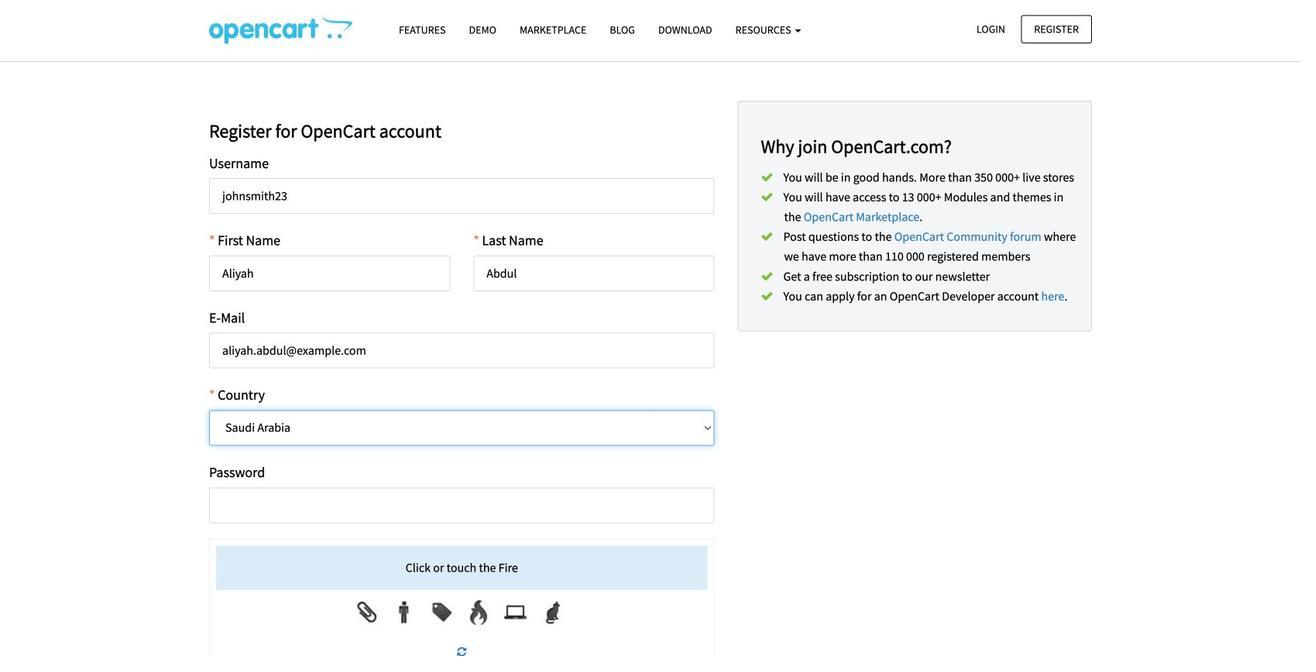 Task type: locate. For each thing, give the bounding box(es) containing it.
None password field
[[209, 488, 715, 523]]

opencart - account register image
[[209, 16, 353, 44]]

refresh image
[[457, 647, 467, 656]]

First Name text field
[[209, 256, 450, 291]]



Task type: vqa. For each thing, say whether or not it's contained in the screenshot.
Username text box
yes



Task type: describe. For each thing, give the bounding box(es) containing it.
Username text field
[[209, 178, 715, 214]]

E-Mail text field
[[209, 333, 715, 369]]

Last Name text field
[[474, 256, 715, 291]]



